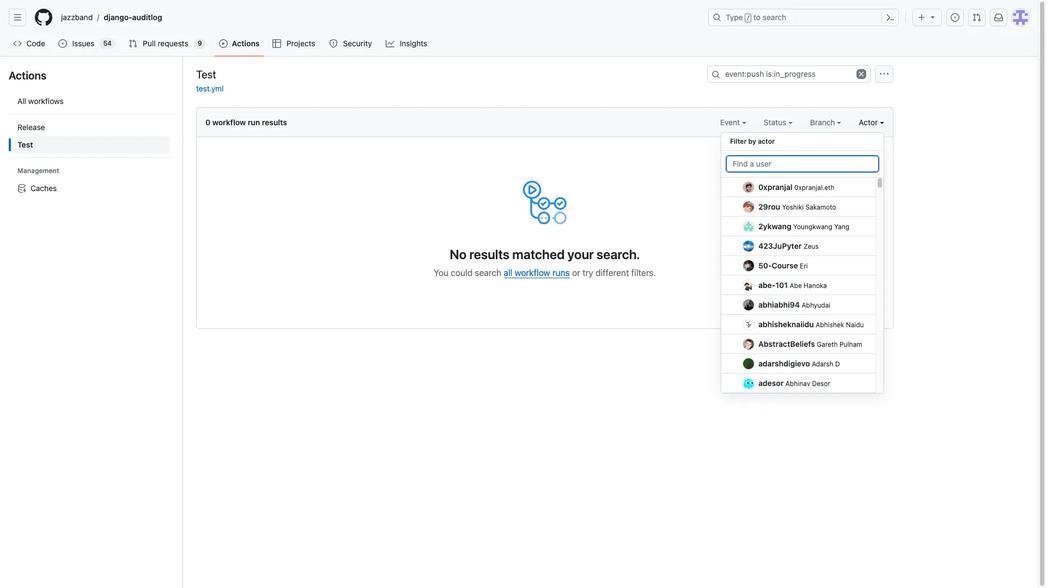 Task type: locate. For each thing, give the bounding box(es) containing it.
adesor
[[759, 379, 784, 388]]

workflow
[[212, 118, 246, 127], [515, 268, 551, 278]]

1 horizontal spatial git pull request image
[[973, 13, 982, 22]]

matched
[[513, 247, 565, 262]]

1 horizontal spatial /
[[747, 14, 751, 22]]

test down release
[[17, 140, 33, 149]]

0 vertical spatial list
[[57, 9, 702, 26]]

1 horizontal spatial workflow
[[515, 268, 551, 278]]

table image
[[273, 39, 282, 48]]

/ inside jazzband / django-auditlog
[[97, 13, 99, 22]]

projects link
[[268, 35, 321, 52]]

@adesor image
[[744, 378, 755, 389]]

0
[[206, 118, 211, 127]]

results up "all"
[[470, 247, 510, 262]]

zeus
[[804, 243, 819, 251]]

shield image
[[329, 39, 338, 48]]

menu
[[721, 128, 885, 403]]

status
[[764, 118, 789, 127]]

0 horizontal spatial workflow
[[212, 118, 246, 127]]

1 horizontal spatial search
[[763, 13, 787, 22]]

release
[[17, 123, 45, 132]]

/ left the django-
[[97, 13, 99, 22]]

by
[[749, 137, 757, 146]]

1 vertical spatial test
[[17, 140, 33, 149]]

0 vertical spatial git pull request image
[[973, 13, 982, 22]]

pulham
[[840, 341, 863, 349]]

abhishek
[[816, 321, 845, 329]]

101
[[776, 281, 788, 290]]

abe-
[[759, 281, 776, 290]]

insights
[[400, 39, 428, 48]]

0xpranjal 0xpranjal.eth
[[759, 183, 835, 192]]

0 horizontal spatial results
[[262, 118, 287, 127]]

list
[[57, 9, 702, 26], [9, 88, 174, 202]]

jazzband / django-auditlog
[[61, 13, 162, 22]]

0 vertical spatial results
[[262, 118, 287, 127]]

0 horizontal spatial actions
[[9, 69, 47, 82]]

all workflow runs link
[[504, 268, 570, 278]]

branch
[[811, 118, 838, 127]]

search right to
[[763, 13, 787, 22]]

release link
[[13, 119, 170, 136]]

try
[[583, 268, 594, 278]]

all workflows link
[[13, 93, 170, 110]]

0 horizontal spatial git pull request image
[[129, 39, 137, 48]]

actions right play icon
[[232, 39, 260, 48]]

git pull request image left pull
[[129, 39, 137, 48]]

graph image
[[386, 39, 395, 48]]

1 horizontal spatial actions
[[232, 39, 260, 48]]

search left "all"
[[475, 268, 502, 278]]

desor
[[813, 380, 831, 388]]

9
[[198, 39, 202, 47]]

Find a user text field
[[726, 155, 880, 173]]

issues
[[72, 39, 95, 48]]

None search field
[[708, 65, 871, 83]]

actor
[[758, 137, 775, 146]]

workflow right 0
[[212, 118, 246, 127]]

@50 course image
[[744, 260, 755, 271]]

caches
[[31, 184, 57, 193]]

/ left to
[[747, 14, 751, 22]]

search.
[[597, 247, 640, 262]]

0 horizontal spatial /
[[97, 13, 99, 22]]

event button
[[721, 117, 747, 128]]

pull requests
[[143, 39, 188, 48]]

jazzband
[[61, 13, 93, 22]]

menu containing 0xpranjal
[[721, 128, 885, 403]]

1 horizontal spatial test
[[196, 68, 216, 80]]

1 vertical spatial git pull request image
[[129, 39, 137, 48]]

abstractbeliefs gareth pulham
[[759, 340, 863, 349]]

1 horizontal spatial results
[[470, 247, 510, 262]]

adarshdigievo
[[759, 359, 811, 369]]

you could search all workflow runs or try different filters.
[[434, 268, 656, 278]]

actions
[[232, 39, 260, 48], [9, 69, 47, 82]]

results right the run
[[262, 118, 287, 127]]

test inside filter workflows element
[[17, 140, 33, 149]]

29rou yoshiki sakamoto
[[759, 202, 837, 212]]

test link
[[13, 136, 170, 154]]

1 vertical spatial actions
[[9, 69, 47, 82]]

50-
[[759, 261, 772, 270]]

code image
[[13, 39, 22, 48]]

0 horizontal spatial test
[[17, 140, 33, 149]]

1 vertical spatial search
[[475, 268, 502, 278]]

/
[[97, 13, 99, 22], [747, 14, 751, 22]]

2ykwang
[[759, 222, 792, 231]]

code
[[26, 39, 45, 48]]

1 vertical spatial results
[[470, 247, 510, 262]]

actor
[[859, 118, 881, 127]]

0xpranjal
[[759, 183, 793, 192]]

caches link
[[13, 180, 170, 197]]

actions up all
[[9, 69, 47, 82]]

1 vertical spatial list
[[9, 88, 174, 202]]

different
[[596, 268, 629, 278]]

@abe 101 image
[[744, 280, 755, 291]]

homepage image
[[35, 9, 52, 26]]

jazzband link
[[57, 9, 97, 26]]

all
[[504, 268, 513, 278]]

git pull request image right issue opened icon
[[973, 13, 982, 22]]

no
[[450, 247, 467, 262]]

0 workflow run results
[[206, 118, 287, 127]]

management
[[17, 167, 59, 175]]

0 vertical spatial search
[[763, 13, 787, 22]]

50-course eri
[[759, 261, 808, 270]]

list containing all workflows
[[9, 88, 174, 202]]

git pull request image
[[973, 13, 982, 22], [129, 39, 137, 48]]

workflow down matched
[[515, 268, 551, 278]]

/ inside type / to search
[[747, 14, 751, 22]]

test up test.yml on the top
[[196, 68, 216, 80]]



Task type: describe. For each thing, give the bounding box(es) containing it.
git pull request image for issue opened icon
[[973, 13, 982, 22]]

django-auditlog link
[[99, 9, 167, 26]]

code link
[[9, 35, 50, 52]]

event
[[721, 118, 742, 127]]

run
[[248, 118, 260, 127]]

no results matched your search.
[[450, 247, 640, 262]]

@29rou image
[[744, 201, 755, 212]]

requests
[[158, 39, 188, 48]]

d
[[836, 360, 841, 369]]

projects
[[287, 39, 315, 48]]

triangle down image
[[929, 13, 938, 21]]

github actions image
[[523, 181, 567, 225]]

@2ykwang image
[[744, 221, 755, 232]]

@abhisheknaiidu image
[[744, 319, 755, 330]]

423jupyter zeus
[[759, 242, 819, 251]]

type / to search
[[726, 13, 787, 22]]

django-
[[104, 13, 132, 22]]

abhiabhi94 abhyudai
[[759, 300, 831, 310]]

insights link
[[382, 35, 433, 52]]

filter
[[731, 137, 747, 146]]

test.yml
[[196, 84, 224, 93]]

auditlog
[[132, 13, 162, 22]]

abe
[[790, 282, 802, 290]]

list containing jazzband
[[57, 9, 702, 26]]

runs
[[553, 268, 570, 278]]

54
[[103, 39, 112, 47]]

adesor abhinav desor
[[759, 379, 831, 388]]

2ykwang youngkwang yang
[[759, 222, 850, 231]]

security
[[343, 39, 372, 48]]

abhyudai
[[802, 302, 831, 310]]

status button
[[764, 117, 793, 128]]

actions link
[[215, 35, 264, 52]]

filter by actor
[[731, 137, 775, 146]]

search image
[[712, 70, 721, 79]]

workflows
[[28, 97, 64, 106]]

abstractbeliefs
[[759, 340, 816, 349]]

/ for type
[[747, 14, 751, 22]]

0xpranjal.eth
[[795, 184, 835, 192]]

adarsh
[[812, 360, 834, 369]]

abhiabhi94
[[759, 300, 800, 310]]

issue opened image
[[951, 13, 960, 22]]

29rou
[[759, 202, 781, 212]]

0 horizontal spatial search
[[475, 268, 502, 278]]

filters.
[[632, 268, 656, 278]]

command palette image
[[887, 13, 895, 22]]

or
[[573, 268, 581, 278]]

naidu
[[847, 321, 865, 329]]

test.yml link
[[196, 84, 224, 93]]

security link
[[325, 35, 377, 52]]

notifications image
[[995, 13, 1004, 22]]

to
[[754, 13, 761, 22]]

@423jupyter image
[[744, 241, 755, 252]]

clear filters image
[[857, 69, 867, 79]]

eri
[[800, 262, 808, 270]]

423jupyter
[[759, 242, 802, 251]]

0 vertical spatial actions
[[232, 39, 260, 48]]

could
[[451, 268, 473, 278]]

show workflow options image
[[881, 70, 889, 79]]

play image
[[219, 39, 228, 48]]

plus image
[[918, 13, 927, 22]]

@adarshdigievo image
[[744, 358, 755, 369]]

/ for jazzband
[[97, 13, 99, 22]]

pull
[[143, 39, 156, 48]]

@0xpranjal image
[[744, 182, 755, 193]]

0 vertical spatial test
[[196, 68, 216, 80]]

youngkwang
[[794, 223, 833, 231]]

filter workflows element
[[13, 119, 170, 154]]

git pull request image for issue opened image
[[129, 39, 137, 48]]

sakamoto
[[806, 203, 837, 212]]

abe-101 abe hanoka
[[759, 281, 827, 290]]

issue opened image
[[59, 39, 67, 48]]

all
[[17, 97, 26, 106]]

gareth
[[817, 341, 838, 349]]

@abstractbeliefs image
[[744, 339, 755, 350]]

you
[[434, 268, 449, 278]]

hanoka
[[804, 282, 827, 290]]

yang
[[835, 223, 850, 231]]

abhinav
[[786, 380, 811, 388]]

abhisheknaiidu abhishek naidu
[[759, 320, 865, 329]]

adarshdigievo adarsh d
[[759, 359, 841, 369]]

1 vertical spatial workflow
[[515, 268, 551, 278]]

yoshiki
[[783, 203, 804, 212]]

@abhiabhi94 image
[[744, 300, 755, 311]]

0 vertical spatial workflow
[[212, 118, 246, 127]]

all workflows
[[17, 97, 64, 106]]

your
[[568, 247, 594, 262]]

actor button
[[859, 117, 885, 128]]



Task type: vqa. For each thing, say whether or not it's contained in the screenshot.
1st the pre-commit-ci-update-config link
no



